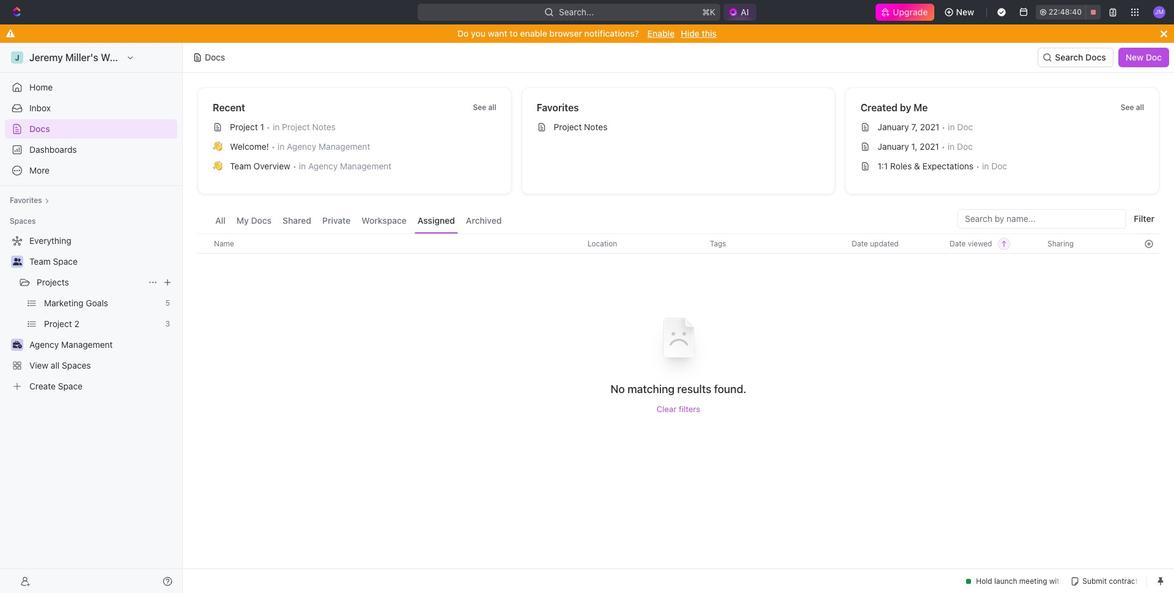 Task type: describe. For each thing, give the bounding box(es) containing it.
⌘k
[[703, 7, 716, 17]]

doc inside new doc button
[[1147, 52, 1163, 62]]

• inside january 1, 2021 • in doc
[[942, 142, 946, 151]]

👋 for welcome!
[[213, 142, 223, 151]]

january 1, 2021 • in doc
[[878, 141, 973, 152]]

management inside sidebar navigation
[[61, 340, 113, 350]]

search docs button
[[1039, 48, 1114, 67]]

projects
[[37, 277, 69, 288]]

22:48:40 button
[[1037, 5, 1101, 20]]

in up expectations
[[948, 141, 955, 152]]

filter
[[1135, 214, 1155, 224]]

no matching results found. table
[[198, 234, 1160, 414]]

view
[[29, 360, 48, 371]]

see all button for recent
[[468, 100, 502, 115]]

docs up recent
[[205, 52, 225, 62]]

archived button
[[463, 209, 505, 234]]

5
[[166, 299, 170, 308]]

project 1 • in project notes
[[230, 122, 336, 132]]

in right expectations
[[983, 161, 990, 171]]

team overview • in agency management
[[230, 161, 392, 171]]

search docs
[[1056, 52, 1107, 62]]

tags
[[710, 239, 727, 248]]

1 vertical spatial agency
[[308, 161, 338, 171]]

docs link
[[5, 119, 177, 139]]

private button
[[319, 209, 354, 234]]

view all spaces link
[[5, 356, 175, 376]]

my docs
[[237, 215, 272, 226]]

marketing goals
[[44, 298, 108, 308]]

create
[[29, 381, 56, 392]]

do you want to enable browser notifications? enable hide this
[[458, 28, 717, 39]]

in down project 1 • in project notes
[[278, 141, 285, 152]]

team space
[[29, 256, 78, 267]]

agency management link
[[29, 335, 175, 355]]

j
[[15, 53, 19, 62]]

everything
[[29, 236, 71, 246]]

• inside welcome! • in agency management
[[272, 142, 275, 151]]

assigned
[[418, 215, 455, 226]]

team space link
[[29, 252, 175, 272]]

favorites inside button
[[10, 196, 42, 205]]

favorites button
[[5, 193, 54, 208]]

browser
[[550, 28, 583, 39]]

sharing
[[1048, 239, 1075, 248]]

create space link
[[5, 377, 175, 396]]

created
[[861, 102, 898, 113]]

1 notes from the left
[[312, 122, 336, 132]]

to
[[510, 28, 518, 39]]

project for project 1 • in project notes
[[230, 122, 258, 132]]

filter button
[[1130, 209, 1160, 229]]

miller's
[[65, 52, 98, 63]]

1:1 roles & expectations • in doc
[[878, 161, 1008, 171]]

name
[[214, 239, 234, 248]]

marketing goals link
[[44, 294, 161, 313]]

found.
[[715, 383, 747, 396]]

1 vertical spatial management
[[340, 161, 392, 171]]

1 horizontal spatial favorites
[[537, 102, 579, 113]]

dashboards link
[[5, 140, 177, 160]]

space for create space
[[58, 381, 83, 392]]

in up january 1, 2021 • in doc
[[949, 122, 955, 132]]

marketing
[[44, 298, 83, 308]]

0 vertical spatial spaces
[[10, 217, 36, 226]]

date viewed
[[950, 239, 993, 248]]

shared button
[[280, 209, 315, 234]]

want
[[488, 28, 508, 39]]

shared
[[283, 215, 311, 226]]

• inside "1:1 roles & expectations • in doc"
[[977, 161, 980, 171]]

ai button
[[724, 4, 757, 21]]

upgrade link
[[876, 4, 935, 21]]

location
[[588, 239, 618, 248]]

0 vertical spatial agency
[[287, 141, 317, 152]]

docs inside tab list
[[251, 215, 272, 226]]

date viewed button
[[943, 234, 1011, 253]]

jeremy miller's workspace, , element
[[11, 51, 23, 64]]

clear filters button
[[657, 404, 701, 414]]

no matching results found.
[[611, 383, 747, 396]]

jm button
[[1150, 2, 1170, 22]]

hide
[[681, 28, 700, 39]]

agency management
[[29, 340, 113, 350]]

do
[[458, 28, 469, 39]]

see for recent
[[473, 103, 487, 112]]

1 vertical spatial spaces
[[62, 360, 91, 371]]

space for team space
[[53, 256, 78, 267]]

2 notes from the left
[[584, 122, 608, 132]]

Search by name... text field
[[966, 210, 1120, 228]]

7,
[[912, 122, 918, 132]]

recent
[[213, 102, 245, 113]]

2021 for january 7, 2021
[[921, 122, 940, 132]]

team for team space
[[29, 256, 51, 267]]

tab list containing all
[[212, 209, 505, 234]]

all for recent
[[489, 103, 497, 112]]

you
[[471, 28, 486, 39]]

date for date updated
[[852, 239, 869, 248]]

enable
[[520, 28, 547, 39]]

this
[[702, 28, 717, 39]]

project for project 2
[[44, 319, 72, 329]]

workspace inside sidebar navigation
[[101, 52, 152, 63]]

all
[[215, 215, 226, 226]]

home
[[29, 82, 53, 92]]

new button
[[940, 2, 982, 22]]

project notes
[[554, 122, 608, 132]]

create space
[[29, 381, 83, 392]]

dashboards
[[29, 144, 77, 155]]

roles
[[891, 161, 912, 171]]



Task type: locate. For each thing, give the bounding box(es) containing it.
new inside new doc button
[[1126, 52, 1144, 62]]

0 horizontal spatial spaces
[[10, 217, 36, 226]]

archived
[[466, 215, 502, 226]]

2 see all button from the left
[[1116, 100, 1150, 115]]

new right upgrade
[[957, 7, 975, 17]]

1 horizontal spatial see all button
[[1116, 100, 1150, 115]]

all
[[489, 103, 497, 112], [1137, 103, 1145, 112], [51, 360, 60, 371]]

space up projects
[[53, 256, 78, 267]]

date for date viewed
[[950, 239, 966, 248]]

2 👋 from the top
[[213, 162, 223, 171]]

1 see from the left
[[473, 103, 487, 112]]

docs inside sidebar navigation
[[29, 124, 50, 134]]

see all for created by me
[[1121, 103, 1145, 112]]

0 vertical spatial management
[[319, 141, 370, 152]]

see all button for created by me
[[1116, 100, 1150, 115]]

private
[[322, 215, 351, 226]]

agency inside sidebar navigation
[[29, 340, 59, 350]]

january
[[878, 122, 910, 132], [878, 141, 910, 152]]

row containing name
[[198, 234, 1160, 254]]

docs right my
[[251, 215, 272, 226]]

0 vertical spatial favorites
[[537, 102, 579, 113]]

1 👋 from the top
[[213, 142, 223, 151]]

0 vertical spatial team
[[230, 161, 251, 171]]

2 horizontal spatial all
[[1137, 103, 1145, 112]]

more button
[[5, 161, 177, 181]]

january down the created by me
[[878, 122, 910, 132]]

1 vertical spatial 👋
[[213, 162, 223, 171]]

welcome!
[[230, 141, 269, 152]]

workspace right the miller's
[[101, 52, 152, 63]]

0 horizontal spatial team
[[29, 256, 51, 267]]

all button
[[212, 209, 229, 234]]

project for project notes
[[554, 122, 582, 132]]

0 vertical spatial new
[[957, 7, 975, 17]]

updated
[[871, 239, 899, 248]]

date left the 'updated'
[[852, 239, 869, 248]]

all inside tree
[[51, 360, 60, 371]]

date inside button
[[852, 239, 869, 248]]

see all button
[[468, 100, 502, 115], [1116, 100, 1150, 115]]

0 vertical spatial january
[[878, 122, 910, 132]]

jm
[[1156, 8, 1165, 15]]

1,
[[912, 141, 918, 152]]

january 7, 2021 • in doc
[[878, 122, 974, 132]]

0 vertical spatial space
[[53, 256, 78, 267]]

date updated button
[[845, 234, 907, 253]]

2 see all from the left
[[1121, 103, 1145, 112]]

spaces down the agency management
[[62, 360, 91, 371]]

matching
[[628, 383, 675, 396]]

date inside button
[[950, 239, 966, 248]]

home link
[[5, 78, 177, 97]]

clear
[[657, 404, 677, 414]]

everything link
[[5, 231, 175, 251]]

1 vertical spatial team
[[29, 256, 51, 267]]

0 vertical spatial 2021
[[921, 122, 940, 132]]

• up "1:1 roles & expectations • in doc"
[[942, 142, 946, 151]]

team down welcome!
[[230, 161, 251, 171]]

1 vertical spatial favorites
[[10, 196, 42, 205]]

2021 for january 1, 2021
[[920, 141, 940, 152]]

user group image
[[13, 258, 22, 266]]

new for new
[[957, 7, 975, 17]]

notifications?
[[585, 28, 639, 39]]

management up "workspace" button
[[340, 161, 392, 171]]

spaces down favorites button
[[10, 217, 36, 226]]

project inside tree
[[44, 319, 72, 329]]

all for created by me
[[1137, 103, 1145, 112]]

1 vertical spatial new
[[1126, 52, 1144, 62]]

space down view all spaces
[[58, 381, 83, 392]]

0 horizontal spatial see all
[[473, 103, 497, 112]]

inbox link
[[5, 99, 177, 118]]

1:1
[[878, 161, 888, 171]]

2021
[[921, 122, 940, 132], [920, 141, 940, 152]]

in right 1
[[273, 122, 280, 132]]

👋
[[213, 142, 223, 151], [213, 162, 223, 171]]

viewed
[[968, 239, 993, 248]]

management
[[319, 141, 370, 152], [340, 161, 392, 171], [61, 340, 113, 350]]

3
[[165, 319, 170, 329]]

in down welcome! • in agency management
[[299, 161, 306, 171]]

1 horizontal spatial spaces
[[62, 360, 91, 371]]

january up roles
[[878, 141, 910, 152]]

👋 left overview
[[213, 162, 223, 171]]

2021 right 7,
[[921, 122, 940, 132]]

👋 left welcome!
[[213, 142, 223, 151]]

2 see from the left
[[1121, 103, 1135, 112]]

• right 1
[[267, 122, 270, 132]]

• up january 1, 2021 • in doc
[[942, 122, 946, 132]]

project
[[230, 122, 258, 132], [282, 122, 310, 132], [554, 122, 582, 132], [44, 319, 72, 329]]

overview
[[254, 161, 291, 171]]

new for new doc
[[1126, 52, 1144, 62]]

projects link
[[37, 273, 143, 292]]

&
[[915, 161, 921, 171]]

1 horizontal spatial workspace
[[362, 215, 407, 226]]

see
[[473, 103, 487, 112], [1121, 103, 1135, 112]]

• up overview
[[272, 142, 275, 151]]

• down welcome! • in agency management
[[293, 161, 297, 171]]

team inside sidebar navigation
[[29, 256, 51, 267]]

new inside new button
[[957, 7, 975, 17]]

see for created by me
[[1121, 103, 1135, 112]]

22:48:40
[[1049, 7, 1082, 17]]

1 horizontal spatial see
[[1121, 103, 1135, 112]]

new doc button
[[1119, 48, 1170, 67]]

1 january from the top
[[878, 122, 910, 132]]

agency up view
[[29, 340, 59, 350]]

ai
[[741, 7, 749, 17]]

team for team overview • in agency management
[[230, 161, 251, 171]]

tab list
[[212, 209, 505, 234]]

space
[[53, 256, 78, 267], [58, 381, 83, 392]]

no
[[611, 383, 625, 396]]

more
[[29, 165, 50, 176]]

docs right search at the top of the page
[[1086, 52, 1107, 62]]

spaces
[[10, 217, 36, 226], [62, 360, 91, 371]]

0 horizontal spatial notes
[[312, 122, 336, 132]]

1 date from the left
[[852, 239, 869, 248]]

january for january 7, 2021
[[878, 122, 910, 132]]

0 horizontal spatial date
[[852, 239, 869, 248]]

1 vertical spatial space
[[58, 381, 83, 392]]

me
[[914, 102, 928, 113]]

expectations
[[923, 161, 974, 171]]

jeremy
[[29, 52, 63, 63]]

clear filters
[[657, 404, 701, 414]]

favorites
[[537, 102, 579, 113], [10, 196, 42, 205]]

date left viewed
[[950, 239, 966, 248]]

2 date from the left
[[950, 239, 966, 248]]

2021 right 1,
[[920, 141, 940, 152]]

agency
[[287, 141, 317, 152], [308, 161, 338, 171], [29, 340, 59, 350]]

jeremy miller's workspace
[[29, 52, 152, 63]]

👋 for team overview
[[213, 162, 223, 171]]

tree
[[5, 231, 177, 396]]

new doc
[[1126, 52, 1163, 62]]

no data image
[[642, 301, 716, 382]]

agency down welcome! • in agency management
[[308, 161, 338, 171]]

new right search docs
[[1126, 52, 1144, 62]]

2 vertical spatial management
[[61, 340, 113, 350]]

1 horizontal spatial date
[[950, 239, 966, 248]]

0 horizontal spatial favorites
[[10, 196, 42, 205]]

project 2 link
[[44, 315, 161, 334]]

1 see all from the left
[[473, 103, 497, 112]]

enable
[[648, 28, 675, 39]]

2 2021 from the top
[[920, 141, 940, 152]]

0 horizontal spatial workspace
[[101, 52, 152, 63]]

assigned button
[[415, 209, 458, 234]]

0 vertical spatial workspace
[[101, 52, 152, 63]]

team right user group icon
[[29, 256, 51, 267]]

1 vertical spatial 2021
[[920, 141, 940, 152]]

• right expectations
[[977, 161, 980, 171]]

favorites down more
[[10, 196, 42, 205]]

january for january 1, 2021
[[878, 141, 910, 152]]

2 vertical spatial agency
[[29, 340, 59, 350]]

upgrade
[[894, 7, 929, 17]]

favorites up project notes
[[537, 102, 579, 113]]

workspace inside button
[[362, 215, 407, 226]]

1 horizontal spatial notes
[[584, 122, 608, 132]]

workspace right private
[[362, 215, 407, 226]]

1 2021 from the top
[[921, 122, 940, 132]]

1 horizontal spatial all
[[489, 103, 497, 112]]

0 horizontal spatial all
[[51, 360, 60, 371]]

2 january from the top
[[878, 141, 910, 152]]

1 vertical spatial january
[[878, 141, 910, 152]]

see all for recent
[[473, 103, 497, 112]]

see all
[[473, 103, 497, 112], [1121, 103, 1145, 112]]

row
[[198, 234, 1160, 254]]

0 horizontal spatial see
[[473, 103, 487, 112]]

• inside january 7, 2021 • in doc
[[942, 122, 946, 132]]

no matching results found. row
[[198, 301, 1160, 414]]

1 horizontal spatial new
[[1126, 52, 1144, 62]]

workspace button
[[359, 209, 410, 234]]

business time image
[[13, 341, 22, 349]]

project notes link
[[532, 117, 831, 137]]

1 see all button from the left
[[468, 100, 502, 115]]

filter button
[[1130, 209, 1160, 229]]

sidebar navigation
[[0, 43, 185, 594]]

1 vertical spatial workspace
[[362, 215, 407, 226]]

new
[[957, 7, 975, 17], [1126, 52, 1144, 62]]

tree inside sidebar navigation
[[5, 231, 177, 396]]

0 horizontal spatial see all button
[[468, 100, 502, 115]]

1
[[260, 122, 264, 132]]

my docs button
[[234, 209, 275, 234]]

management up 'team overview • in agency management'
[[319, 141, 370, 152]]

1 horizontal spatial see all
[[1121, 103, 1145, 112]]

welcome! • in agency management
[[230, 141, 370, 152]]

• inside project 1 • in project notes
[[267, 122, 270, 132]]

0 horizontal spatial new
[[957, 7, 975, 17]]

tree containing everything
[[5, 231, 177, 396]]

notes
[[312, 122, 336, 132], [584, 122, 608, 132]]

project 2
[[44, 319, 79, 329]]

agency up 'team overview • in agency management'
[[287, 141, 317, 152]]

view all spaces
[[29, 360, 91, 371]]

docs down inbox
[[29, 124, 50, 134]]

my
[[237, 215, 249, 226]]

management up view all spaces link
[[61, 340, 113, 350]]

search...
[[559, 7, 594, 17]]

0 vertical spatial 👋
[[213, 142, 223, 151]]

date updated
[[852, 239, 899, 248]]

1 horizontal spatial team
[[230, 161, 251, 171]]

• inside 'team overview • in agency management'
[[293, 161, 297, 171]]



Task type: vqa. For each thing, say whether or not it's contained in the screenshot.
right Use Template
no



